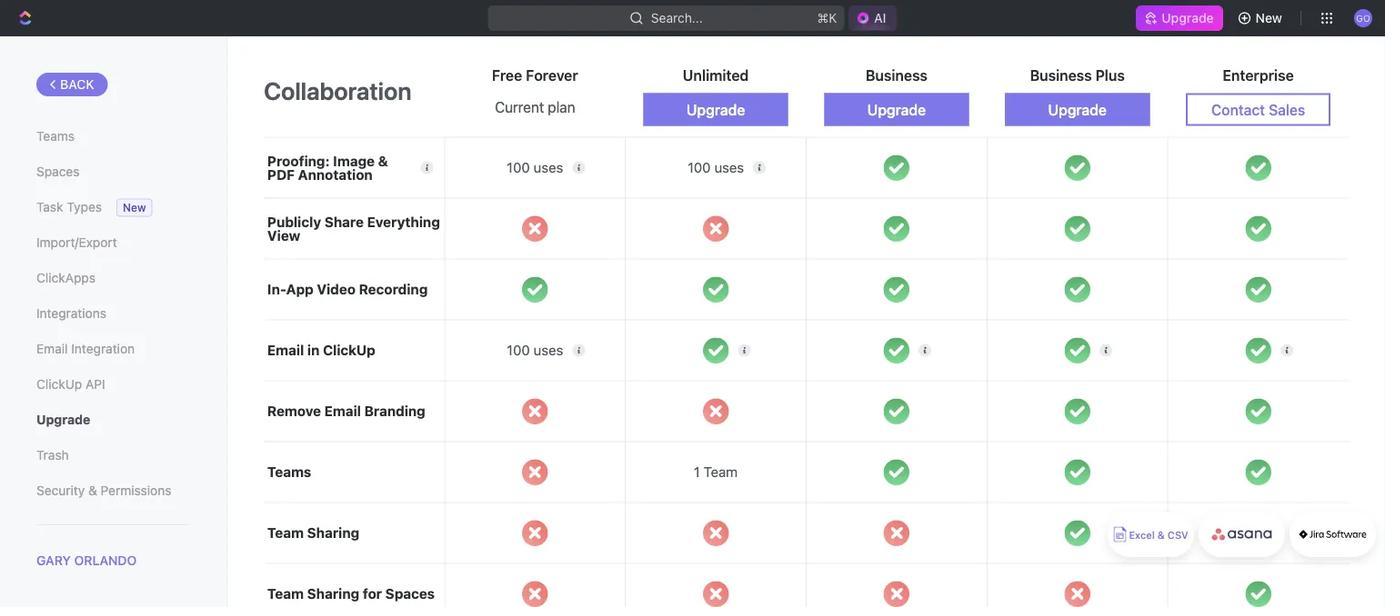 Task type: describe. For each thing, give the bounding box(es) containing it.
1 horizontal spatial teams
[[267, 464, 311, 480]]

for
[[363, 586, 382, 602]]

1 vertical spatial upgrade link
[[36, 405, 190, 436]]

proofing:
[[267, 153, 330, 169]]

proofing: image & pdf annotation
[[267, 153, 388, 183]]

1 vertical spatial new
[[123, 202, 146, 214]]

team for team sharing for spaces
[[267, 586, 304, 602]]

0 vertical spatial team
[[704, 465, 738, 480]]

& for security & permissions
[[88, 484, 97, 499]]

sharing for team sharing for spaces
[[307, 586, 360, 602]]

app
[[286, 282, 314, 298]]

security
[[36, 484, 85, 499]]

in-
[[267, 282, 286, 298]]

0 horizontal spatial teams
[[36, 129, 75, 144]]

email integration
[[36, 342, 135, 357]]

free
[[492, 67, 523, 84]]

recording
[[359, 282, 428, 298]]

email in clickup
[[267, 343, 376, 358]]

1 vertical spatial spaces
[[386, 586, 435, 602]]

team sharing for spaces
[[267, 586, 435, 602]]

image
[[333, 153, 375, 169]]

unlimited
[[683, 67, 749, 84]]

go
[[1357, 13, 1371, 23]]

annotation
[[298, 167, 373, 183]]

clickup api link
[[36, 369, 190, 400]]

contact sales button
[[1186, 93, 1331, 126]]

upgrade button for business
[[825, 93, 969, 126]]

branding
[[364, 404, 426, 419]]

0 vertical spatial spaces
[[36, 164, 80, 179]]

2 horizontal spatial email
[[324, 404, 361, 419]]

in-app video recording
[[267, 282, 428, 298]]

publicly share everything view
[[267, 214, 440, 243]]

trash link
[[36, 440, 190, 471]]

in
[[307, 343, 320, 358]]

back
[[60, 77, 94, 92]]

view
[[267, 228, 300, 243]]

new inside button
[[1256, 10, 1283, 25]]

1 horizontal spatial upgrade link
[[1137, 5, 1223, 31]]

email integration link
[[36, 334, 190, 365]]

collaboration
[[264, 76, 412, 105]]

team for team sharing
[[267, 525, 304, 541]]

integration
[[71, 342, 135, 357]]

permissions
[[101, 484, 171, 499]]

close image for team sharing for spaces
[[522, 582, 548, 608]]

new button
[[1231, 4, 1294, 33]]

upgrade for unlimited
[[687, 101, 745, 118]]

sales
[[1269, 101, 1306, 118]]

clickup api
[[36, 377, 105, 392]]

contact sales
[[1212, 101, 1306, 118]]

email for email integration
[[36, 342, 68, 357]]

upgrade for business plus
[[1049, 101, 1107, 118]]

import/export link
[[36, 227, 190, 258]]

plan
[[548, 98, 575, 116]]

current plan
[[495, 98, 575, 116]]

1 vertical spatial clickup
[[36, 377, 82, 392]]

contact
[[1212, 101, 1266, 118]]

1
[[694, 465, 700, 480]]

0 vertical spatial clickup
[[323, 343, 376, 358]]

business for business plus
[[1030, 67, 1092, 84]]



Task type: vqa. For each thing, say whether or not it's contained in the screenshot.
right Space
no



Task type: locate. For each thing, give the bounding box(es) containing it.
0 vertical spatial close image
[[522, 216, 548, 242]]

email inside email integration link
[[36, 342, 68, 357]]

0 horizontal spatial &
[[88, 484, 97, 499]]

0 horizontal spatial clickup
[[36, 377, 82, 392]]

upgrade
[[1162, 10, 1214, 25], [687, 101, 745, 118], [868, 101, 926, 118], [1049, 101, 1107, 118], [36, 413, 90, 428]]

everything
[[367, 214, 440, 230]]

100
[[507, 160, 530, 176], [688, 160, 711, 176], [507, 343, 530, 359]]

check image
[[884, 155, 910, 181], [1246, 155, 1272, 181], [884, 216, 910, 242], [1246, 216, 1272, 242], [522, 277, 548, 303], [703, 277, 729, 303], [1246, 338, 1272, 364], [884, 399, 910, 425], [1065, 399, 1091, 425], [1065, 460, 1091, 486], [1246, 460, 1272, 486], [1065, 521, 1091, 547], [1246, 521, 1272, 547]]

business for business
[[866, 67, 928, 84]]

& left the csv
[[1158, 530, 1165, 542]]

1 vertical spatial team
[[267, 525, 304, 541]]

spaces right for
[[386, 586, 435, 602]]

new up import/export link at the top
[[123, 202, 146, 214]]

ai
[[875, 10, 887, 25]]

teams down "remove"
[[267, 464, 311, 480]]

teams down back link
[[36, 129, 75, 144]]

0 vertical spatial new
[[1256, 10, 1283, 25]]

security & permissions link
[[36, 476, 190, 507]]

import/export
[[36, 235, 117, 250]]

business plus
[[1030, 67, 1125, 84]]

sharing up team sharing for spaces
[[307, 525, 360, 541]]

sharing left for
[[307, 586, 360, 602]]

publicly
[[267, 214, 321, 230]]

1 horizontal spatial clickup
[[323, 343, 376, 358]]

upgrade link
[[1137, 5, 1223, 31], [36, 405, 190, 436]]

teams link
[[36, 121, 190, 152]]

teams
[[36, 129, 75, 144], [267, 464, 311, 480]]

remove email branding
[[267, 404, 426, 419]]

video
[[317, 282, 356, 298]]

new
[[1256, 10, 1283, 25], [123, 202, 146, 214]]

upgrade button for unlimited
[[644, 93, 788, 126]]

close image
[[703, 216, 729, 242], [522, 399, 548, 425], [703, 399, 729, 425], [522, 460, 548, 486], [522, 521, 548, 547], [884, 521, 910, 547], [703, 582, 729, 608], [884, 582, 910, 608], [1065, 582, 1091, 608]]

team down team sharing
[[267, 586, 304, 602]]

clickapps
[[36, 271, 95, 286]]

orlando
[[74, 554, 137, 569]]

2 horizontal spatial upgrade button
[[1006, 93, 1150, 126]]

email left in
[[267, 343, 304, 358]]

search...
[[651, 10, 703, 25]]

spaces link
[[36, 156, 190, 187]]

2 vertical spatial &
[[1158, 530, 1165, 542]]

clickup right in
[[323, 343, 376, 358]]

gary orlando
[[36, 554, 137, 569]]

excel & csv
[[1129, 530, 1189, 542]]

1 horizontal spatial email
[[267, 343, 304, 358]]

remove
[[267, 404, 321, 419]]

& right security
[[88, 484, 97, 499]]

1 business from the left
[[866, 67, 928, 84]]

share
[[325, 214, 364, 230]]

team sharing
[[267, 525, 360, 541]]

clickup
[[323, 343, 376, 358], [36, 377, 82, 392]]

sharing for team sharing
[[307, 525, 360, 541]]

spaces up the task
[[36, 164, 80, 179]]

excel
[[1129, 530, 1155, 542]]

sharing
[[307, 525, 360, 541], [307, 586, 360, 602]]

1 vertical spatial teams
[[267, 464, 311, 480]]

upgrade link left new button at the right top of the page
[[1137, 5, 1223, 31]]

1 horizontal spatial business
[[1030, 67, 1092, 84]]

trash
[[36, 448, 69, 463]]

email right "remove"
[[324, 404, 361, 419]]

100 uses
[[507, 160, 563, 176], [688, 160, 744, 176], [507, 343, 563, 359]]

clickup left api
[[36, 377, 82, 392]]

2 upgrade button from the left
[[825, 93, 969, 126]]

email up the clickup api
[[36, 342, 68, 357]]

close image for publicly share everything view
[[522, 216, 548, 242]]

types
[[67, 200, 102, 215]]

integrations
[[36, 306, 106, 321]]

pdf
[[267, 167, 295, 183]]

team
[[704, 465, 738, 480], [267, 525, 304, 541], [267, 586, 304, 602]]

1 vertical spatial &
[[88, 484, 97, 499]]

spaces
[[36, 164, 80, 179], [386, 586, 435, 602]]

upgrade link down clickup api link
[[36, 405, 190, 436]]

&
[[378, 153, 388, 169], [88, 484, 97, 499], [1158, 530, 1165, 542]]

team right 1
[[704, 465, 738, 480]]

enterprise
[[1223, 67, 1294, 84]]

0 vertical spatial sharing
[[307, 525, 360, 541]]

team up team sharing for spaces
[[267, 525, 304, 541]]

0 vertical spatial &
[[378, 153, 388, 169]]

3 upgrade button from the left
[[1006, 93, 1150, 126]]

plus
[[1096, 67, 1125, 84]]

new up enterprise
[[1256, 10, 1283, 25]]

⌘k
[[817, 10, 837, 25]]

0 vertical spatial teams
[[36, 129, 75, 144]]

forever
[[526, 67, 578, 84]]

email for email in clickup
[[267, 343, 304, 358]]

upgrade for business
[[868, 101, 926, 118]]

free forever
[[492, 67, 578, 84]]

& inside "proofing: image & pdf annotation"
[[378, 153, 388, 169]]

1 sharing from the top
[[307, 525, 360, 541]]

1 horizontal spatial &
[[378, 153, 388, 169]]

csv
[[1168, 530, 1189, 542]]

1 team
[[694, 465, 738, 480]]

0 horizontal spatial business
[[866, 67, 928, 84]]

2 vertical spatial close image
[[522, 582, 548, 608]]

integrations link
[[36, 298, 190, 329]]

upgrade button
[[644, 93, 788, 126], [825, 93, 969, 126], [1006, 93, 1150, 126]]

2 vertical spatial team
[[267, 586, 304, 602]]

uses
[[534, 160, 563, 176], [715, 160, 744, 176], [534, 343, 563, 359]]

0 horizontal spatial spaces
[[36, 164, 80, 179]]

0 vertical spatial upgrade link
[[1137, 5, 1223, 31]]

1 upgrade button from the left
[[644, 93, 788, 126]]

clickapps link
[[36, 263, 190, 294]]

excel & csv link
[[1108, 512, 1195, 558]]

email
[[36, 342, 68, 357], [267, 343, 304, 358], [324, 404, 361, 419]]

back link
[[36, 73, 108, 96]]

security & permissions
[[36, 484, 171, 499]]

1 horizontal spatial upgrade button
[[825, 93, 969, 126]]

task
[[36, 200, 63, 215]]

check image
[[1065, 155, 1091, 181], [1065, 216, 1091, 242], [884, 277, 910, 303], [1065, 277, 1091, 303], [1246, 277, 1272, 303], [703, 338, 729, 364], [884, 338, 910, 364], [1065, 338, 1091, 364], [1246, 399, 1272, 425], [884, 460, 910, 486], [1246, 582, 1272, 608]]

business left plus on the right of page
[[1030, 67, 1092, 84]]

1 vertical spatial sharing
[[307, 586, 360, 602]]

current
[[495, 98, 544, 116]]

task types
[[36, 200, 102, 215]]

1 vertical spatial close image
[[703, 521, 729, 547]]

0 horizontal spatial upgrade button
[[644, 93, 788, 126]]

api
[[86, 377, 105, 392]]

& for excel & csv
[[1158, 530, 1165, 542]]

ai button
[[849, 5, 898, 31]]

business down ai
[[866, 67, 928, 84]]

& right image
[[378, 153, 388, 169]]

business
[[866, 67, 928, 84], [1030, 67, 1092, 84]]

0 horizontal spatial email
[[36, 342, 68, 357]]

gary
[[36, 554, 71, 569]]

close image
[[522, 216, 548, 242], [703, 521, 729, 547], [522, 582, 548, 608]]

0 horizontal spatial upgrade link
[[36, 405, 190, 436]]

go button
[[1349, 4, 1378, 33]]

2 sharing from the top
[[307, 586, 360, 602]]

upgrade button for business plus
[[1006, 93, 1150, 126]]

2 business from the left
[[1030, 67, 1092, 84]]

1 horizontal spatial new
[[1256, 10, 1283, 25]]

2 horizontal spatial &
[[1158, 530, 1165, 542]]

0 horizontal spatial new
[[123, 202, 146, 214]]

1 horizontal spatial spaces
[[386, 586, 435, 602]]



